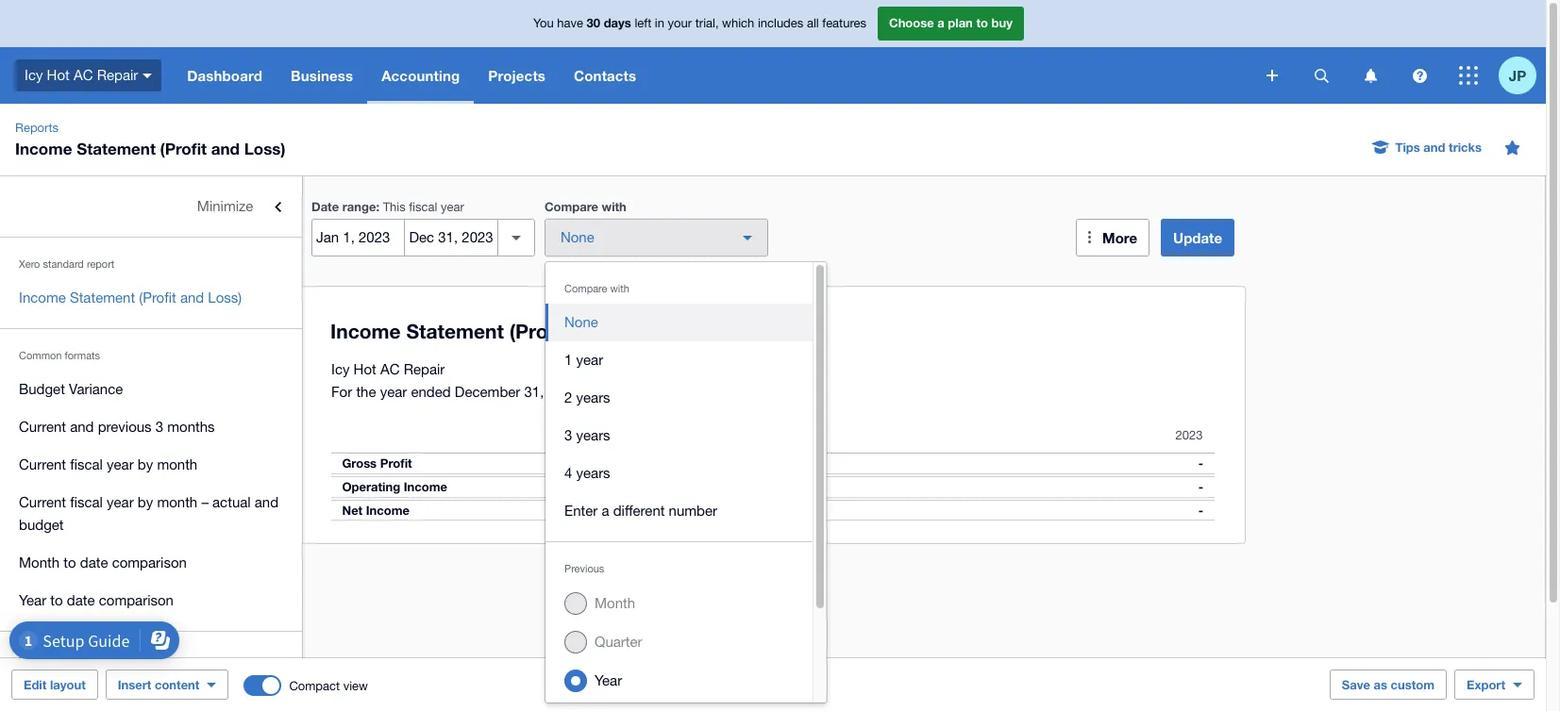 Task type: locate. For each thing, give the bounding box(es) containing it.
variance
[[69, 381, 123, 397]]

compact
[[289, 679, 340, 693]]

year
[[19, 593, 46, 609], [595, 673, 622, 689]]

0 horizontal spatial 3
[[155, 419, 163, 435]]

2023 inside icy hot ac repair for the year ended december 31, 2023
[[548, 384, 579, 400]]

and inside reports income statement (profit and loss)
[[211, 139, 240, 159]]

formats
[[65, 350, 100, 361]]

with down none popup button
[[610, 283, 629, 294]]

loss) up 'minimize'
[[244, 139, 285, 159]]

0 vertical spatial year
[[19, 593, 46, 609]]

2 month from the top
[[157, 495, 197, 511]]

3 up 4
[[564, 428, 572, 444]]

- for operating income
[[1198, 479, 1203, 495]]

income inside reports income statement (profit and loss)
[[15, 139, 72, 159]]

fiscal inside date range : this fiscal year
[[409, 200, 437, 214]]

date for month
[[80, 555, 108, 571]]

1 by from the top
[[138, 457, 153, 473]]

year inside icy hot ac repair for the year ended december 31, 2023
[[380, 384, 407, 400]]

income statement (profit and loss) link
[[0, 279, 302, 317]]

in
[[655, 16, 664, 30]]

1 horizontal spatial a
[[602, 503, 609, 519]]

report inside learn how to create a custom report
[[19, 707, 57, 712]]

1 month from the top
[[157, 457, 197, 473]]

icy up 'reports' at the top
[[25, 67, 43, 83]]

compare
[[544, 199, 598, 214], [564, 283, 607, 294]]

accounting button
[[367, 47, 474, 104]]

year down current and previous 3 months
[[107, 457, 134, 473]]

1 horizontal spatial month
[[595, 596, 635, 612]]

- for net income
[[1198, 503, 1203, 518]]

0 vertical spatial learn
[[19, 653, 45, 664]]

Report title field
[[326, 311, 1207, 354]]

income for net income
[[366, 503, 410, 518]]

insert content
[[118, 678, 200, 693]]

previous
[[98, 419, 152, 435]]

learn for learn how to create a custom report
[[19, 684, 55, 700]]

a inside learn how to create a custom report
[[149, 684, 157, 700]]

1 horizontal spatial year
[[595, 673, 622, 689]]

(profit inside reports income statement (profit and loss)
[[160, 139, 207, 159]]

minimize
[[197, 198, 253, 214]]

1 vertical spatial none
[[564, 314, 598, 330]]

0 vertical spatial icy
[[25, 67, 43, 83]]

month
[[157, 457, 197, 473], [157, 495, 197, 511]]

years right 4
[[576, 465, 610, 481]]

0 horizontal spatial ac
[[74, 67, 93, 83]]

none button
[[544, 219, 768, 257]]

1 vertical spatial ac
[[380, 361, 400, 378]]

0 vertical spatial fiscal
[[409, 200, 437, 214]]

year up select end date "field"
[[441, 200, 464, 214]]

hot inside popup button
[[47, 67, 70, 83]]

to right how
[[89, 684, 102, 700]]

month down budget
[[19, 555, 60, 571]]

month inside current fiscal year by month – actual and budget
[[157, 495, 197, 511]]

by for current fiscal year by month
[[138, 457, 153, 473]]

trial,
[[695, 16, 719, 30]]

custom right insert
[[161, 684, 208, 700]]

current inside current and previous 3 months 'link'
[[19, 419, 66, 435]]

icy
[[25, 67, 43, 83], [331, 361, 350, 378]]

fiscal down current fiscal year by month
[[70, 495, 103, 511]]

save as custom
[[1342, 678, 1435, 693]]

year inside button
[[595, 673, 622, 689]]

0 horizontal spatial loss)
[[208, 290, 242, 306]]

plan
[[948, 15, 973, 30]]

2 vertical spatial -
[[1198, 503, 1203, 518]]

0 horizontal spatial custom
[[161, 684, 208, 700]]

hot
[[47, 67, 70, 83], [354, 361, 376, 378]]

2 years from the top
[[576, 428, 610, 444]]

income down xero
[[19, 290, 66, 306]]

update
[[1173, 229, 1222, 246]]

compare up 1 year
[[564, 283, 607, 294]]

year down quarter
[[595, 673, 622, 689]]

current inside current fiscal year by month – actual and budget
[[19, 495, 66, 511]]

hot up 'reports' at the top
[[47, 67, 70, 83]]

1 year
[[564, 352, 603, 368]]

report
[[87, 259, 114, 270], [19, 707, 57, 712]]

enter
[[564, 503, 598, 519]]

0 horizontal spatial 2023
[[548, 384, 579, 400]]

month left – on the left of the page
[[157, 495, 197, 511]]

1 horizontal spatial hot
[[354, 361, 376, 378]]

1 vertical spatial fiscal
[[70, 457, 103, 473]]

current inside current fiscal year by month link
[[19, 457, 66, 473]]

years
[[576, 390, 610, 406], [576, 428, 610, 444], [576, 465, 610, 481]]

to up 'year to date comparison'
[[63, 555, 76, 571]]

more button
[[1076, 219, 1150, 257]]

svg image
[[1459, 66, 1478, 85], [1314, 68, 1328, 83], [1364, 68, 1377, 83], [1412, 68, 1427, 83], [1267, 70, 1278, 81]]

by down current fiscal year by month link
[[138, 495, 153, 511]]

comparison up year to date comparison link
[[112, 555, 187, 571]]

budget
[[19, 517, 64, 533]]

loss) inside reports income statement (profit and loss)
[[244, 139, 285, 159]]

0 horizontal spatial report
[[19, 707, 57, 712]]

the
[[356, 384, 376, 400]]

0 vertical spatial 2023
[[548, 384, 579, 400]]

statement down xero standard report
[[70, 290, 135, 306]]

0 horizontal spatial year
[[19, 593, 46, 609]]

0 vertical spatial ac
[[74, 67, 93, 83]]

repair for icy hot ac repair
[[97, 67, 138, 83]]

report right standard
[[87, 259, 114, 270]]

0 vertical spatial report
[[87, 259, 114, 270]]

learn inside learn how to create a custom report
[[19, 684, 55, 700]]

1 vertical spatial with
[[610, 283, 629, 294]]

icy hot ac repair for the year ended december 31, 2023
[[331, 361, 579, 400]]

0 vertical spatial none
[[561, 229, 594, 245]]

1 vertical spatial date
[[67, 593, 95, 609]]

year up learn more
[[19, 593, 46, 609]]

a for choose
[[938, 15, 945, 30]]

2023 inside report output 'element'
[[1176, 429, 1203, 443]]

fiscal for current fiscal year by month
[[70, 457, 103, 473]]

hot inside icy hot ac repair for the year ended december 31, 2023
[[354, 361, 376, 378]]

2 vertical spatial a
[[149, 684, 157, 700]]

with
[[602, 199, 627, 214], [610, 283, 629, 294]]

0 vertical spatial compare with
[[544, 199, 627, 214]]

this
[[383, 200, 406, 214]]

1 vertical spatial 2023
[[1176, 429, 1203, 443]]

different
[[613, 503, 665, 519]]

0 horizontal spatial icy
[[25, 67, 43, 83]]

comparison for month to date comparison
[[112, 555, 187, 571]]

export button
[[1455, 670, 1535, 700]]

0 vertical spatial current
[[19, 419, 66, 435]]

0 vertical spatial -
[[1198, 456, 1203, 471]]

1 vertical spatial by
[[138, 495, 153, 511]]

2
[[564, 390, 572, 406]]

to inside month to date comparison link
[[63, 555, 76, 571]]

3 current from the top
[[19, 495, 66, 511]]

3 - from the top
[[1198, 503, 1203, 518]]

months
[[167, 419, 215, 435]]

years for 4 years
[[576, 465, 610, 481]]

2 horizontal spatial a
[[938, 15, 945, 30]]

repair inside icy hot ac repair for the year ended december 31, 2023
[[404, 361, 445, 378]]

none right list of convenience dates icon
[[561, 229, 594, 245]]

income down profit
[[404, 479, 448, 495]]

1 horizontal spatial loss)
[[244, 139, 285, 159]]

0 vertical spatial by
[[138, 457, 153, 473]]

1 vertical spatial current
[[19, 457, 66, 473]]

ac inside popup button
[[74, 67, 93, 83]]

year right the
[[380, 384, 407, 400]]

month for current fiscal year by month – actual and budget
[[157, 495, 197, 511]]

icy inside popup button
[[25, 67, 43, 83]]

as
[[1374, 678, 1387, 693]]

date up 'year to date comparison'
[[80, 555, 108, 571]]

0 vertical spatial statement
[[77, 139, 156, 159]]

create
[[106, 684, 145, 700]]

3 years from the top
[[576, 465, 610, 481]]

which
[[722, 16, 754, 30]]

1 vertical spatial icy
[[331, 361, 350, 378]]

0 vertical spatial compare
[[544, 199, 598, 214]]

0 vertical spatial repair
[[97, 67, 138, 83]]

remove from favorites image
[[1493, 128, 1531, 166]]

to
[[976, 15, 988, 30], [63, 555, 76, 571], [50, 593, 63, 609], [89, 684, 102, 700]]

current for current fiscal year by month – actual and budget
[[19, 495, 66, 511]]

repair left svg image
[[97, 67, 138, 83]]

1 horizontal spatial 2023
[[1176, 429, 1203, 443]]

learn down learn more
[[19, 684, 55, 700]]

1 vertical spatial report
[[19, 707, 57, 712]]

0 vertical spatial comparison
[[112, 555, 187, 571]]

3 left months
[[155, 419, 163, 435]]

net income
[[343, 503, 410, 518]]

0 vertical spatial month
[[157, 457, 197, 473]]

month inside button
[[595, 596, 635, 612]]

ac for icy hot ac repair
[[74, 67, 93, 83]]

custom inside learn how to create a custom report
[[161, 684, 208, 700]]

statement
[[77, 139, 156, 159], [70, 290, 135, 306]]

loss) down 'minimize'
[[208, 290, 242, 306]]

none inside button
[[564, 314, 598, 330]]

3 inside 'link'
[[155, 419, 163, 435]]

0 vertical spatial date
[[80, 555, 108, 571]]

year right 1
[[576, 352, 603, 368]]

date
[[80, 555, 108, 571], [67, 593, 95, 609]]

1 vertical spatial learn
[[19, 684, 55, 700]]

projects
[[488, 67, 546, 84]]

repair inside popup button
[[97, 67, 138, 83]]

1 vertical spatial a
[[602, 503, 609, 519]]

compare with up none popup button
[[544, 199, 627, 214]]

business button
[[277, 47, 367, 104]]

to inside year to date comparison link
[[50, 593, 63, 609]]

compare with up 1 year
[[564, 283, 629, 294]]

month down months
[[157, 457, 197, 473]]

hot up the
[[354, 361, 376, 378]]

date for year
[[67, 593, 95, 609]]

banner
[[0, 0, 1546, 104]]

0 horizontal spatial repair
[[97, 67, 138, 83]]

0 vertical spatial with
[[602, 199, 627, 214]]

2 years
[[564, 390, 610, 406]]

fiscal inside current fiscal year by month – actual and budget
[[70, 495, 103, 511]]

0 vertical spatial a
[[938, 15, 945, 30]]

month for current fiscal year by month
[[157, 457, 197, 473]]

0 vertical spatial years
[[576, 390, 610, 406]]

date down month to date comparison
[[67, 593, 95, 609]]

income down "operating income"
[[366, 503, 410, 518]]

custom right the as
[[1391, 678, 1435, 693]]

2 vertical spatial current
[[19, 495, 66, 511]]

0 vertical spatial month
[[19, 555, 60, 571]]

1 vertical spatial month
[[595, 596, 635, 612]]

year inside current fiscal year by month – actual and budget
[[107, 495, 134, 511]]

fiscal for current fiscal year by month – actual and budget
[[70, 495, 103, 511]]

navigation
[[173, 47, 1253, 104]]

1 horizontal spatial custom
[[1391, 678, 1435, 693]]

(profit down minimize button
[[139, 290, 176, 306]]

by down current and previous 3 months 'link'
[[138, 457, 153, 473]]

fiscal
[[409, 200, 437, 214], [70, 457, 103, 473], [70, 495, 103, 511]]

(profit up minimize button
[[160, 139, 207, 159]]

Select start date field
[[312, 220, 404, 256]]

2 vertical spatial fiscal
[[70, 495, 103, 511]]

1 current from the top
[[19, 419, 66, 435]]

list box
[[546, 262, 813, 712]]

1 vertical spatial loss)
[[208, 290, 242, 306]]

2 by from the top
[[138, 495, 153, 511]]

edit layout button
[[11, 670, 98, 700]]

1 horizontal spatial 3
[[564, 428, 572, 444]]

date range : this fiscal year
[[311, 199, 464, 214]]

ac up profit
[[380, 361, 400, 378]]

0 horizontal spatial hot
[[47, 67, 70, 83]]

1 horizontal spatial repair
[[404, 361, 445, 378]]

icy for icy hot ac repair
[[25, 67, 43, 83]]

none
[[561, 229, 594, 245], [564, 314, 598, 330]]

current fiscal year by month
[[19, 457, 197, 473]]

1 vertical spatial hot
[[354, 361, 376, 378]]

1 learn from the top
[[19, 653, 45, 664]]

1 vertical spatial month
[[157, 495, 197, 511]]

2 - from the top
[[1198, 479, 1203, 495]]

group
[[546, 262, 827, 712]]

(profit
[[160, 139, 207, 159], [139, 290, 176, 306]]

ac left svg image
[[74, 67, 93, 83]]

years right 2
[[576, 390, 610, 406]]

date
[[311, 199, 339, 214]]

1 horizontal spatial icy
[[331, 361, 350, 378]]

buy
[[992, 15, 1013, 30]]

learn how to create a custom report
[[19, 684, 208, 712]]

years up '4 years'
[[576, 428, 610, 444]]

2 current from the top
[[19, 457, 66, 473]]

number
[[669, 503, 717, 519]]

none up 1 year
[[564, 314, 598, 330]]

Select end date field
[[405, 220, 497, 256]]

year down current fiscal year by month
[[107, 495, 134, 511]]

edit
[[24, 678, 47, 693]]

years for 2 years
[[576, 390, 610, 406]]

0 horizontal spatial month
[[19, 555, 60, 571]]

0 vertical spatial loss)
[[244, 139, 285, 159]]

1 vertical spatial year
[[595, 673, 622, 689]]

comparison
[[112, 555, 187, 571], [99, 593, 174, 609]]

31,
[[524, 384, 544, 400]]

hot for icy hot ac repair for the year ended december 31, 2023
[[354, 361, 376, 378]]

year for year
[[595, 673, 622, 689]]

a inside button
[[602, 503, 609, 519]]

fiscal down current and previous 3 months
[[70, 457, 103, 473]]

with up none popup button
[[602, 199, 627, 214]]

-
[[1198, 456, 1203, 471], [1198, 479, 1203, 495], [1198, 503, 1203, 518]]

learn up edit
[[19, 653, 45, 664]]

income down reports link at the left of page
[[15, 139, 72, 159]]

month for month
[[595, 596, 635, 612]]

0 vertical spatial (profit
[[160, 139, 207, 159]]

icy up for
[[331, 361, 350, 378]]

enter a different number
[[564, 503, 717, 519]]

report down edit
[[19, 707, 57, 712]]

ac inside icy hot ac repair for the year ended december 31, 2023
[[380, 361, 400, 378]]

hot for icy hot ac repair
[[47, 67, 70, 83]]

compare up none popup button
[[544, 199, 598, 214]]

profit
[[381, 456, 413, 471]]

month
[[19, 555, 60, 571], [595, 596, 635, 612]]

budget variance link
[[0, 371, 302, 409]]

xero standard report
[[19, 259, 114, 270]]

operating
[[343, 479, 401, 495]]

2 vertical spatial years
[[576, 465, 610, 481]]

fiscal right this
[[409, 200, 437, 214]]

icy inside icy hot ac repair for the year ended december 31, 2023
[[331, 361, 350, 378]]

statement up minimize button
[[77, 139, 156, 159]]

0 vertical spatial hot
[[47, 67, 70, 83]]

1 vertical spatial comparison
[[99, 593, 174, 609]]

by inside current fiscal year by month – actual and budget
[[138, 495, 153, 511]]

1 years from the top
[[576, 390, 610, 406]]

0 horizontal spatial a
[[149, 684, 157, 700]]

1 - from the top
[[1198, 456, 1203, 471]]

1 vertical spatial (profit
[[139, 290, 176, 306]]

1 vertical spatial repair
[[404, 361, 445, 378]]

month up quarter
[[595, 596, 635, 612]]

repair up ended
[[404, 361, 445, 378]]

1 vertical spatial compare with
[[564, 283, 629, 294]]

1 horizontal spatial ac
[[380, 361, 400, 378]]

custom
[[1391, 678, 1435, 693], [161, 684, 208, 700]]

1 vertical spatial years
[[576, 428, 610, 444]]

to up the more
[[50, 593, 63, 609]]

accounting
[[381, 67, 460, 84]]

reports income statement (profit and loss)
[[15, 121, 285, 159]]

group containing none
[[546, 262, 827, 712]]

by
[[138, 457, 153, 473], [138, 495, 153, 511]]

comparison down month to date comparison link
[[99, 593, 174, 609]]

icy hot ac repair button
[[0, 47, 173, 104]]

1 vertical spatial -
[[1198, 479, 1203, 495]]

2 learn from the top
[[19, 684, 55, 700]]



Task type: describe. For each thing, give the bounding box(es) containing it.
xero
[[19, 259, 40, 270]]

to left buy
[[976, 15, 988, 30]]

reports
[[15, 121, 59, 135]]

quarter
[[595, 634, 642, 650]]

export
[[1467, 678, 1505, 693]]

dashboard
[[187, 67, 262, 84]]

tricks
[[1449, 140, 1482, 155]]

save as custom button
[[1330, 670, 1447, 700]]

features
[[822, 16, 866, 30]]

update button
[[1161, 219, 1235, 257]]

ac for icy hot ac repair for the year ended december 31, 2023
[[380, 361, 400, 378]]

–
[[201, 495, 208, 511]]

learn how to create a custom report link
[[0, 674, 302, 712]]

custom inside button
[[1391, 678, 1435, 693]]

1 horizontal spatial report
[[87, 259, 114, 270]]

standard
[[43, 259, 84, 270]]

learn for learn more
[[19, 653, 45, 664]]

30
[[587, 15, 600, 30]]

year inside date range : this fiscal year
[[441, 200, 464, 214]]

income statement (profit and loss)
[[19, 290, 242, 306]]

contacts
[[574, 67, 636, 84]]

gross profit
[[343, 456, 413, 471]]

insert content button
[[105, 670, 229, 700]]

december
[[455, 384, 520, 400]]

range
[[342, 199, 376, 214]]

and inside button
[[1424, 140, 1445, 155]]

year button
[[546, 662, 813, 700]]

month for month to date comparison
[[19, 555, 60, 571]]

view
[[343, 679, 368, 693]]

content
[[155, 678, 200, 693]]

you have 30 days left in your trial, which includes all features
[[533, 15, 866, 30]]

svg image
[[143, 73, 152, 78]]

current and previous 3 months
[[19, 419, 215, 435]]

banner containing jp
[[0, 0, 1546, 104]]

budget variance
[[19, 381, 123, 397]]

all
[[807, 16, 819, 30]]

tips and tricks button
[[1362, 132, 1493, 162]]

year to date comparison link
[[0, 582, 302, 620]]

none inside popup button
[[561, 229, 594, 245]]

previous
[[564, 563, 604, 575]]

includes
[[758, 16, 804, 30]]

projects button
[[474, 47, 560, 104]]

for
[[331, 384, 352, 400]]

choose
[[889, 15, 934, 30]]

month to date comparison link
[[0, 545, 302, 582]]

current and previous 3 months link
[[0, 409, 302, 446]]

1 vertical spatial statement
[[70, 290, 135, 306]]

insert
[[118, 678, 151, 693]]

3 years
[[564, 428, 610, 444]]

jp button
[[1499, 47, 1546, 104]]

and inside 'link'
[[70, 419, 94, 435]]

list of convenience dates image
[[497, 219, 535, 257]]

icy for icy hot ac repair for the year ended december 31, 2023
[[331, 361, 350, 378]]

budget
[[19, 381, 65, 397]]

:
[[376, 199, 379, 214]]

list box containing none
[[546, 262, 813, 712]]

current for current and previous 3 months
[[19, 419, 66, 435]]

repair for icy hot ac repair for the year ended december 31, 2023
[[404, 361, 445, 378]]

none button
[[546, 304, 813, 342]]

and inside current fiscal year by month – actual and budget
[[255, 495, 279, 511]]

left
[[635, 16, 651, 30]]

current fiscal year by month – actual and budget link
[[0, 484, 302, 545]]

year to date comparison
[[19, 593, 174, 609]]

years for 3 years
[[576, 428, 610, 444]]

current for current fiscal year by month
[[19, 457, 66, 473]]

year for year to date comparison
[[19, 593, 46, 609]]

report output element
[[331, 419, 1215, 521]]

minimize button
[[0, 188, 302, 226]]

comparison for year to date comparison
[[99, 593, 174, 609]]

ended
[[411, 384, 451, 400]]

quarter button
[[546, 623, 813, 662]]

common formats
[[19, 350, 100, 361]]

current fiscal year by month – actual and budget
[[19, 495, 279, 533]]

edit layout
[[24, 678, 86, 693]]

actual
[[212, 495, 251, 511]]

contacts button
[[560, 47, 651, 104]]

reports link
[[8, 119, 66, 138]]

navigation containing dashboard
[[173, 47, 1253, 104]]

choose a plan to buy
[[889, 15, 1013, 30]]

- for gross profit
[[1198, 456, 1203, 471]]

compact view
[[289, 679, 368, 693]]

you
[[533, 16, 554, 30]]

1
[[564, 352, 572, 368]]

learn more
[[19, 653, 72, 664]]

have
[[557, 16, 583, 30]]

1 vertical spatial compare
[[564, 283, 607, 294]]

more
[[1102, 229, 1137, 246]]

tips and tricks
[[1396, 140, 1482, 155]]

business
[[291, 67, 353, 84]]

enter a different number button
[[546, 493, 813, 530]]

how
[[59, 684, 85, 700]]

4 years
[[564, 465, 610, 481]]

to inside learn how to create a custom report
[[89, 684, 102, 700]]

income for reports income statement (profit and loss)
[[15, 139, 72, 159]]

jp
[[1509, 67, 1526, 84]]

4
[[564, 465, 572, 481]]

by for current fiscal year by month – actual and budget
[[138, 495, 153, 511]]

income for operating income
[[404, 479, 448, 495]]

your
[[668, 16, 692, 30]]

current fiscal year by month link
[[0, 446, 302, 484]]

a for enter
[[602, 503, 609, 519]]

layout
[[50, 678, 86, 693]]

statement inside reports income statement (profit and loss)
[[77, 139, 156, 159]]

operating income
[[343, 479, 448, 495]]



Task type: vqa. For each thing, say whether or not it's contained in the screenshot.
Select end date Field
yes



